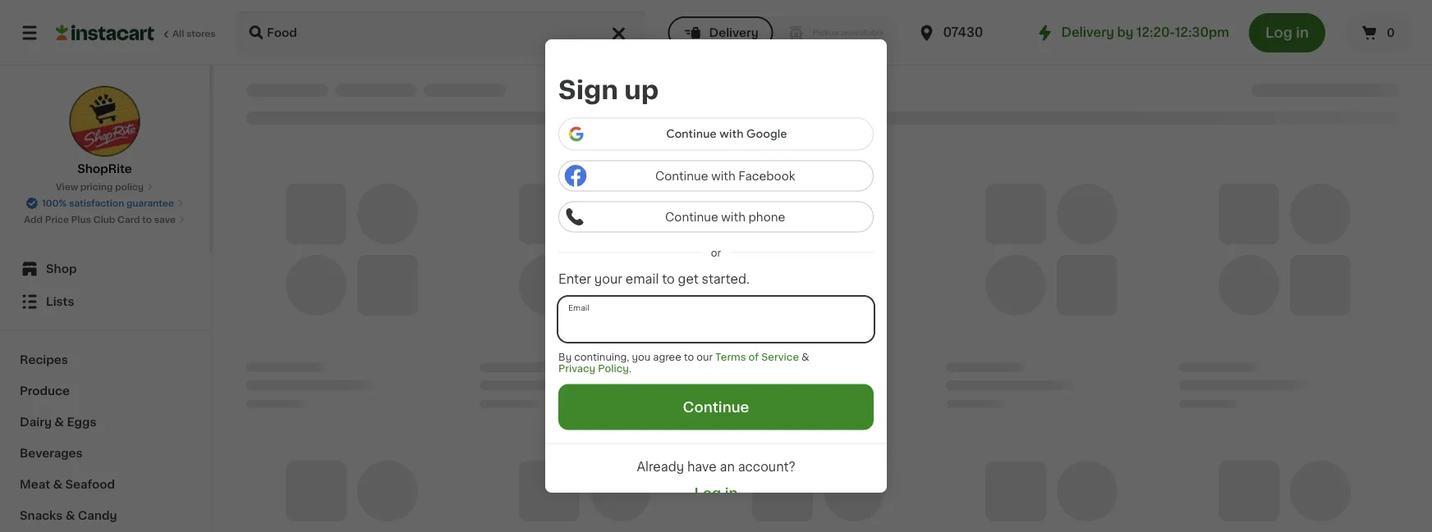 Task type: locate. For each thing, give the bounding box(es) containing it.
pricing
[[80, 183, 113, 192]]

0 horizontal spatial log in
[[694, 487, 738, 501]]

0 vertical spatial log
[[1265, 26, 1293, 40]]

&
[[801, 353, 809, 362], [54, 417, 64, 429], [53, 480, 63, 491], [65, 511, 75, 522]]

of
[[749, 353, 759, 362]]

already
[[637, 462, 684, 474]]

0 horizontal spatial in
[[725, 487, 738, 501]]

shop
[[46, 264, 77, 275]]

2 vertical spatial continue
[[683, 401, 749, 415]]

with
[[711, 171, 736, 182], [721, 212, 746, 223]]

service type group
[[668, 16, 897, 49]]

continue
[[655, 171, 708, 182], [665, 212, 718, 223], [683, 401, 749, 415]]

snacks & candy link
[[10, 501, 200, 532]]

in down "an"
[[725, 487, 738, 501]]

None search field
[[235, 10, 647, 56]]

log right 12:30pm in the top right of the page
[[1265, 26, 1293, 40]]

0 horizontal spatial delivery
[[709, 27, 758, 39]]

meat & seafood link
[[10, 470, 200, 501]]

continue up or
[[665, 212, 718, 223]]

all stores
[[172, 29, 216, 38]]

beverages link
[[10, 438, 200, 470]]

meat & seafood
[[20, 480, 115, 491]]

1 horizontal spatial delivery
[[1061, 27, 1114, 39]]

to
[[142, 216, 152, 225], [662, 274, 675, 286], [684, 353, 694, 362]]

& left 'candy'
[[65, 511, 75, 522]]

log for log in button to the left
[[694, 487, 721, 501]]

1 vertical spatial log in button
[[675, 485, 757, 503]]

by
[[1117, 27, 1133, 39]]

0 vertical spatial with
[[711, 171, 736, 182]]

already have an account?
[[637, 462, 795, 474]]

snacks & candy
[[20, 511, 117, 522]]

.
[[629, 364, 631, 374]]

log
[[1265, 26, 1293, 40], [694, 487, 721, 501]]

& for eggs
[[54, 417, 64, 429]]

in
[[1296, 26, 1309, 40], [725, 487, 738, 501]]

& inside 'link'
[[65, 511, 75, 522]]

to left our
[[684, 353, 694, 362]]

0 vertical spatial continue
[[655, 171, 708, 182]]

1 vertical spatial continue
[[665, 212, 718, 223]]

lists link
[[10, 286, 200, 319]]

all stores link
[[56, 10, 217, 56]]

log down have
[[694, 487, 721, 501]]

2 horizontal spatial to
[[684, 353, 694, 362]]

view pricing policy link
[[56, 181, 154, 194]]

1 vertical spatial to
[[662, 274, 675, 286]]

1 horizontal spatial to
[[662, 274, 675, 286]]

produce link
[[10, 376, 200, 407]]

shop link
[[10, 253, 200, 286]]

continue for continue with facebook
[[655, 171, 708, 182]]

price
[[45, 216, 69, 225]]

with left phone
[[721, 212, 746, 223]]

dairy
[[20, 417, 52, 429]]

1 vertical spatial in
[[725, 487, 738, 501]]

candy
[[78, 511, 117, 522]]

delivery for delivery
[[709, 27, 758, 39]]

save
[[154, 216, 176, 225]]

12:30pm
[[1175, 27, 1229, 39]]

delivery by 12:20-12:30pm
[[1061, 27, 1229, 39]]

continue for continue with phone
[[665, 212, 718, 223]]

view
[[56, 183, 78, 192]]

1 horizontal spatial log in button
[[1249, 13, 1325, 53]]

your
[[594, 274, 622, 286]]

continue down our
[[683, 401, 749, 415]]

07430 button
[[917, 10, 1015, 56]]

1 vertical spatial with
[[721, 212, 746, 223]]

continue up continue with phone button on the top
[[655, 171, 708, 182]]

get
[[678, 274, 699, 286]]

enter
[[558, 274, 591, 286]]

add price plus club card to save link
[[24, 213, 186, 227]]

log in button
[[1249, 13, 1325, 53], [675, 485, 757, 503]]

with for facebook
[[711, 171, 736, 182]]

produce
[[20, 386, 70, 397]]

recipes
[[20, 355, 68, 366]]

1 horizontal spatial log
[[1265, 26, 1293, 40]]

0 horizontal spatial log
[[694, 487, 721, 501]]

log in
[[1265, 26, 1309, 40], [694, 487, 738, 501]]

1 horizontal spatial in
[[1296, 26, 1309, 40]]

delivery for delivery by 12:20-12:30pm
[[1061, 27, 1114, 39]]

stores
[[186, 29, 216, 38]]

to down the guarantee
[[142, 216, 152, 225]]

enter your email to get started.
[[558, 274, 750, 286]]

email
[[625, 274, 659, 286]]

or
[[711, 249, 721, 258]]

seafood
[[65, 480, 115, 491]]

continue with phone
[[665, 212, 785, 223]]

0 vertical spatial to
[[142, 216, 152, 225]]

0 vertical spatial log in
[[1265, 26, 1309, 40]]

delivery inside 'button'
[[709, 27, 758, 39]]

in left 0 button
[[1296, 26, 1309, 40]]

to left get at left
[[662, 274, 675, 286]]

0 horizontal spatial to
[[142, 216, 152, 225]]

card
[[117, 216, 140, 225]]

0 vertical spatial log in button
[[1249, 13, 1325, 53]]

delivery
[[1061, 27, 1114, 39], [709, 27, 758, 39]]

sign
[[558, 78, 618, 103]]

2 vertical spatial to
[[684, 353, 694, 362]]

phone
[[748, 212, 785, 223]]

& right service
[[801, 353, 809, 362]]

with up continue with phone at the top of the page
[[711, 171, 736, 182]]

& left eggs on the bottom left of page
[[54, 417, 64, 429]]

policy
[[115, 183, 144, 192]]

& right meat
[[53, 480, 63, 491]]

sign up
[[558, 78, 659, 103]]

instacart logo image
[[56, 23, 154, 43]]

1 vertical spatial log
[[694, 487, 721, 501]]



Task type: describe. For each thing, give the bounding box(es) containing it.
club
[[93, 216, 115, 225]]

& inside by continuing, you agree to our terms of service & privacy policy .
[[801, 353, 809, 362]]

100% satisfaction guarantee
[[42, 199, 174, 208]]

0 vertical spatial in
[[1296, 26, 1309, 40]]

dairy & eggs
[[20, 417, 96, 429]]

shoprite
[[77, 163, 132, 175]]

satisfaction
[[69, 199, 124, 208]]

0
[[1387, 27, 1395, 39]]

terms of service link
[[715, 352, 799, 364]]

beverages
[[20, 448, 83, 460]]

you
[[632, 353, 651, 362]]

by
[[558, 353, 572, 362]]

continuing,
[[574, 353, 629, 362]]

policy
[[598, 364, 629, 374]]

100% satisfaction guarantee button
[[26, 194, 184, 210]]

delivery by 12:20-12:30pm link
[[1035, 23, 1229, 43]]

terms
[[715, 353, 746, 362]]

add price plus club card to save
[[24, 216, 176, 225]]

lists
[[46, 296, 74, 308]]

shoprite logo image
[[69, 85, 141, 158]]

0 button
[[1345, 13, 1412, 53]]

100%
[[42, 199, 67, 208]]

plus
[[71, 216, 91, 225]]

meat
[[20, 480, 50, 491]]

1 vertical spatial log in
[[694, 487, 738, 501]]

continue with facebook button
[[558, 161, 874, 192]]

by continuing, you agree to our terms of service & privacy policy .
[[558, 353, 809, 374]]

& for seafood
[[53, 480, 63, 491]]

with for phone
[[721, 212, 746, 223]]

07430
[[943, 27, 983, 39]]

snacks
[[20, 511, 63, 522]]

continue with phone button
[[558, 202, 874, 233]]

guarantee
[[126, 199, 174, 208]]

have
[[687, 462, 717, 474]]

an
[[720, 462, 735, 474]]

privacy policy link
[[558, 364, 629, 375]]

dairy & eggs link
[[10, 407, 200, 438]]

0 horizontal spatial log in button
[[675, 485, 757, 503]]

add
[[24, 216, 43, 225]]

& for candy
[[65, 511, 75, 522]]

to inside by continuing, you agree to our terms of service & privacy policy .
[[684, 353, 694, 362]]

up
[[624, 78, 659, 103]]

started.
[[702, 274, 750, 286]]

shoprite link
[[69, 85, 141, 177]]

Email email field
[[558, 297, 874, 342]]

our
[[697, 353, 713, 362]]

account?
[[738, 462, 795, 474]]

all
[[172, 29, 184, 38]]

delivery button
[[668, 16, 773, 49]]

continue button
[[558, 385, 874, 431]]

continue for continue
[[683, 401, 749, 415]]

view pricing policy
[[56, 183, 144, 192]]

service
[[761, 353, 799, 362]]

12:20-
[[1136, 27, 1175, 39]]

recipes link
[[10, 345, 200, 376]]

continue with facebook
[[655, 171, 795, 182]]

privacy
[[558, 364, 596, 374]]

1 horizontal spatial log in
[[1265, 26, 1309, 40]]

log for log in button to the top
[[1265, 26, 1293, 40]]

facebook
[[738, 171, 795, 182]]

eggs
[[67, 417, 96, 429]]

agree
[[653, 353, 681, 362]]



Task type: vqa. For each thing, say whether or not it's contained in the screenshot.
phone
yes



